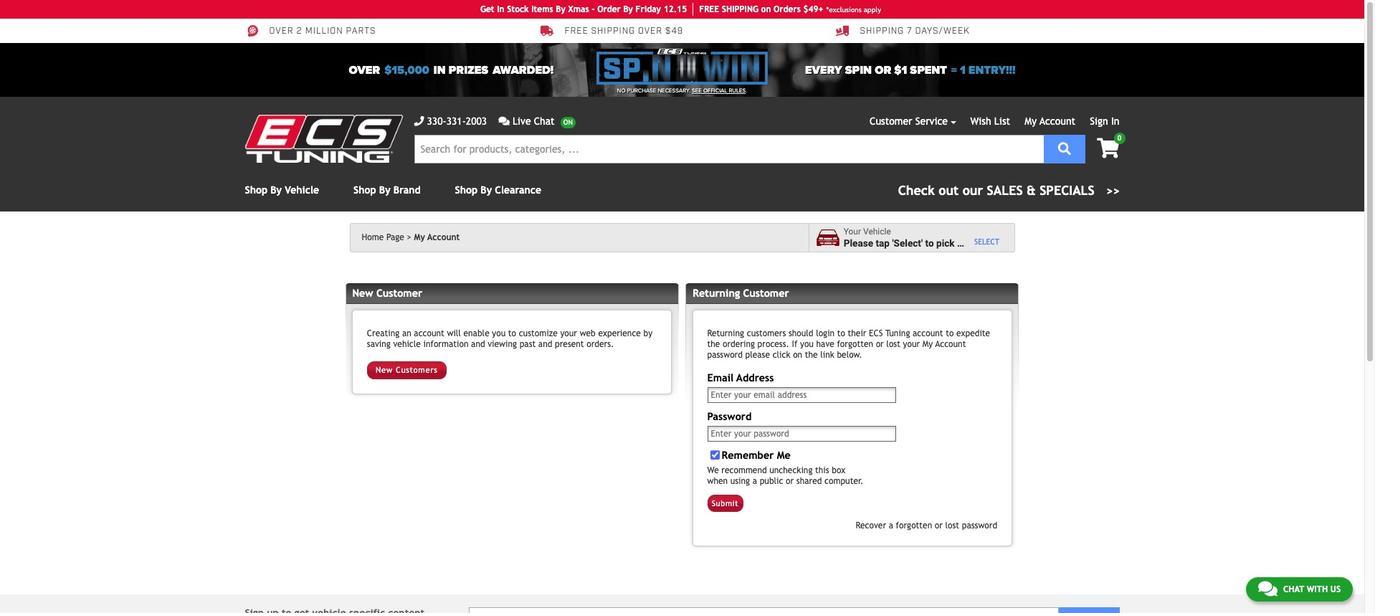 Task type: describe. For each thing, give the bounding box(es) containing it.
will
[[447, 328, 461, 338]]

ecs tuning 'spin to win' contest logo image
[[597, 49, 768, 85]]

over 2 million parts link
[[245, 24, 376, 37]]

page
[[387, 232, 404, 242]]

0 vertical spatial account
[[1040, 115, 1076, 127]]

shop for shop by vehicle
[[245, 184, 268, 196]]

'select'
[[892, 237, 923, 249]]

by left xmas
[[556, 4, 566, 14]]

select
[[975, 237, 1000, 246]]

orders
[[774, 4, 801, 14]]

viewing
[[488, 339, 517, 349]]

or right 'recover'
[[935, 521, 943, 531]]

1 vertical spatial forgotten
[[896, 521, 933, 531]]

an
[[402, 328, 412, 338]]

customer service button
[[870, 114, 956, 129]]

331-
[[447, 115, 466, 127]]

customize
[[519, 328, 558, 338]]

$1
[[895, 63, 907, 77]]

1 vertical spatial lost
[[946, 521, 960, 531]]

see official rules link
[[692, 87, 746, 95]]

select link
[[975, 237, 1000, 247]]

ping
[[740, 4, 759, 14]]

over for over $15,000 in prizes
[[349, 63, 380, 77]]

1 vertical spatial password
[[962, 521, 998, 531]]

shipping
[[860, 26, 904, 37]]

Search text field
[[414, 135, 1044, 164]]

shop for shop by brand
[[354, 184, 376, 196]]

have
[[817, 339, 835, 349]]

when
[[708, 476, 728, 486]]

public
[[760, 476, 784, 486]]

by
[[644, 328, 653, 338]]

every spin or $1 spent = 1 entry!!!
[[805, 63, 1016, 77]]

creating an account will enable you to customize your web experience by saving vehicle information and viewing past and present orders.
[[367, 328, 653, 349]]

with
[[1307, 585, 1328, 595]]

0
[[1118, 134, 1122, 142]]

get in stock items by xmas - order by friday 12.15
[[480, 4, 687, 14]]

sign
[[1090, 115, 1109, 127]]

forgotten inside returning customers should login to their ecs tuning account to expedite the ordering process. if you have forgotten or lost your my account password please click on the link below.
[[837, 339, 874, 349]]

please
[[844, 237, 874, 249]]

2003
[[466, 115, 487, 127]]

past
[[520, 339, 536, 349]]

Email email field
[[469, 607, 1059, 613]]

chat with us link
[[1246, 577, 1353, 602]]

1 vertical spatial my account
[[414, 232, 460, 242]]

free ship ping on orders $49+ *exclusions apply
[[699, 4, 882, 14]]

Password password field
[[708, 426, 896, 442]]

get
[[480, 4, 495, 14]]

days/week
[[915, 26, 970, 37]]

order
[[598, 4, 621, 14]]

returning for returning customers should login to their ecs tuning account to expedite the ordering process. if you have forgotten or lost your my account password please click on the link below.
[[708, 328, 745, 338]]

shop by brand
[[354, 184, 421, 196]]

330-
[[427, 115, 447, 127]]

by for shop by vehicle
[[271, 184, 282, 196]]

customer for new customer
[[377, 287, 423, 299]]

free
[[565, 26, 589, 37]]

1 vertical spatial the
[[805, 350, 818, 360]]

by right order
[[624, 4, 633, 14]]

process.
[[758, 339, 790, 349]]

your inside returning customers should login to their ecs tuning account to expedite the ordering process. if you have forgotten or lost your my account password please click on the link below.
[[903, 339, 920, 349]]

lost inside returning customers should login to their ecs tuning account to expedite the ordering process. if you have forgotten or lost your my account password please click on the link below.
[[887, 339, 901, 349]]

to inside 'creating an account will enable you to customize your web experience by saving vehicle information and viewing past and present orders.'
[[508, 328, 516, 338]]

parts
[[346, 26, 376, 37]]

shop by vehicle
[[245, 184, 319, 196]]

this
[[815, 465, 830, 475]]

0 horizontal spatial the
[[708, 339, 720, 349]]

saving
[[367, 339, 391, 349]]

0 vertical spatial vehicle
[[285, 184, 319, 196]]

new for new customers
[[376, 365, 393, 375]]

330-331-2003
[[427, 115, 487, 127]]

your vehicle please tap 'select' to pick a vehicle
[[844, 227, 996, 249]]

*exclusions apply link
[[827, 4, 882, 15]]

orders.
[[587, 339, 614, 349]]

returning customer
[[693, 287, 789, 299]]

login
[[816, 328, 835, 338]]

by for shop by clearance
[[481, 184, 492, 196]]

to left expedite
[[946, 328, 954, 338]]

password
[[708, 410, 752, 422]]

1 horizontal spatial a
[[889, 521, 894, 531]]

click
[[773, 350, 791, 360]]

clearance
[[495, 184, 542, 196]]

2
[[297, 26, 303, 37]]

on inside returning customers should login to their ecs tuning account to expedite the ordering process. if you have forgotten or lost your my account password please click on the link below.
[[793, 350, 803, 360]]

to inside your vehicle please tap 'select' to pick a vehicle
[[926, 237, 934, 249]]

official
[[704, 88, 728, 94]]

home
[[362, 232, 384, 242]]

*exclusions
[[827, 5, 862, 13]]

wish
[[971, 115, 992, 127]]

list
[[995, 115, 1011, 127]]

wish list link
[[971, 115, 1011, 127]]

me
[[777, 449, 791, 461]]

comments image
[[1259, 580, 1278, 597]]

in
[[434, 63, 446, 77]]

shop by clearance link
[[455, 184, 542, 196]]

no purchase necessary. see official rules .
[[617, 88, 747, 94]]

Remember Me checkbox
[[710, 451, 720, 460]]

every
[[805, 63, 843, 77]]

returning for returning customer
[[693, 287, 740, 299]]

1
[[960, 63, 966, 77]]

prizes
[[449, 63, 489, 77]]

you inside returning customers should login to their ecs tuning account to expedite the ordering process. if you have forgotten or lost your my account password please click on the link below.
[[800, 339, 814, 349]]

account inside 'creating an account will enable you to customize your web experience by saving vehicle information and viewing past and present orders.'
[[414, 328, 445, 338]]

or left $1
[[875, 63, 892, 77]]

1 vertical spatial account
[[428, 232, 460, 242]]

returning customers should login to their ecs tuning account to expedite the ordering process. if you have forgotten or lost your my account password please click on the link below.
[[708, 328, 991, 360]]

phone image
[[414, 116, 424, 126]]

tuning
[[886, 328, 910, 338]]

=
[[952, 63, 957, 77]]

over $15,000 in prizes
[[349, 63, 489, 77]]

shop by clearance
[[455, 184, 542, 196]]

$49+
[[804, 4, 824, 14]]

friday
[[636, 4, 661, 14]]

necessary.
[[658, 88, 691, 94]]

experience
[[598, 328, 641, 338]]



Task type: vqa. For each thing, say whether or not it's contained in the screenshot.
BMW the Car
no



Task type: locate. For each thing, give the bounding box(es) containing it.
account inside returning customers should login to their ecs tuning account to expedite the ordering process. if you have forgotten or lost your my account password please click on the link below.
[[913, 328, 944, 338]]

by left brand at the left top
[[379, 184, 391, 196]]

forgotten right 'recover'
[[896, 521, 933, 531]]

1 horizontal spatial vehicle
[[965, 237, 996, 249]]

&
[[1027, 183, 1036, 198]]

0 vertical spatial your
[[560, 328, 577, 338]]

0 horizontal spatial customer
[[377, 287, 423, 299]]

spin
[[845, 63, 872, 77]]

on right ping
[[761, 4, 771, 14]]

0 vertical spatial lost
[[887, 339, 901, 349]]

tap
[[876, 237, 890, 249]]

2 vertical spatial a
[[889, 521, 894, 531]]

password inside returning customers should login to their ecs tuning account to expedite the ordering process. if you have forgotten or lost your my account password please click on the link below.
[[708, 350, 743, 360]]

chat
[[534, 115, 555, 127], [1284, 585, 1305, 595]]

0 horizontal spatial vehicle
[[285, 184, 319, 196]]

new for new customer
[[353, 287, 373, 299]]

0 horizontal spatial you
[[492, 328, 506, 338]]

your up present at bottom left
[[560, 328, 577, 338]]

0 horizontal spatial lost
[[887, 339, 901, 349]]

customer up an at left bottom
[[377, 287, 423, 299]]

1 horizontal spatial password
[[962, 521, 998, 531]]

1 account from the left
[[414, 328, 445, 338]]

customers
[[396, 365, 438, 375]]

new down saving
[[376, 365, 393, 375]]

a right pick
[[957, 237, 963, 249]]

2 vertical spatial my
[[923, 339, 933, 349]]

in right sign
[[1112, 115, 1120, 127]]

1 vertical spatial in
[[1112, 115, 1120, 127]]

you inside 'creating an account will enable you to customize your web experience by saving vehicle information and viewing past and present orders.'
[[492, 328, 506, 338]]

sales
[[987, 183, 1023, 198]]

0 vertical spatial my account
[[1025, 115, 1076, 127]]

0 vertical spatial chat
[[534, 115, 555, 127]]

in for get
[[497, 4, 505, 14]]

1 vertical spatial new
[[376, 365, 393, 375]]

ordering
[[723, 339, 755, 349]]

my account
[[1025, 115, 1076, 127], [414, 232, 460, 242]]

and down 'customize'
[[539, 339, 553, 349]]

1 vertical spatial your
[[903, 339, 920, 349]]

new customer
[[353, 287, 423, 299]]

1 vertical spatial you
[[800, 339, 814, 349]]

returning inside returning customers should login to their ecs tuning account to expedite the ordering process. if you have forgotten or lost your my account password please click on the link below.
[[708, 328, 745, 338]]

we recommend unchecking this box when using a public or shared computer.
[[708, 465, 864, 486]]

to left 'their'
[[838, 328, 846, 338]]

1 vertical spatial over
[[349, 63, 380, 77]]

a for public
[[753, 476, 757, 486]]

customer for returning customer
[[743, 287, 789, 299]]

a
[[957, 237, 963, 249], [753, 476, 757, 486], [889, 521, 894, 531]]

the
[[708, 339, 720, 349], [805, 350, 818, 360]]

1 vertical spatial my
[[414, 232, 425, 242]]

1 horizontal spatial over
[[349, 63, 380, 77]]

1 horizontal spatial you
[[800, 339, 814, 349]]

your
[[560, 328, 577, 338], [903, 339, 920, 349]]

box
[[832, 465, 846, 475]]

2 horizontal spatial account
[[1040, 115, 1076, 127]]

1 horizontal spatial in
[[1112, 115, 1120, 127]]

ecs
[[869, 328, 883, 338]]

in right get
[[497, 4, 505, 14]]

0 horizontal spatial forgotten
[[837, 339, 874, 349]]

account up information
[[414, 328, 445, 338]]

0 horizontal spatial chat
[[534, 115, 555, 127]]

shipping 7 days/week
[[860, 26, 970, 37]]

pick
[[937, 237, 955, 249]]

recommend
[[722, 465, 767, 475]]

0 horizontal spatial your
[[560, 328, 577, 338]]

0 horizontal spatial password
[[708, 350, 743, 360]]

forgotten
[[837, 339, 874, 349], [896, 521, 933, 531]]

or inside we recommend unchecking this box when using a public or shared computer.
[[786, 476, 794, 486]]

12.15
[[664, 4, 687, 14]]

the left link
[[805, 350, 818, 360]]

new
[[353, 287, 373, 299], [376, 365, 393, 375]]

0 vertical spatial a
[[957, 237, 963, 249]]

sign in
[[1090, 115, 1120, 127]]

by
[[556, 4, 566, 14], [624, 4, 633, 14], [271, 184, 282, 196], [379, 184, 391, 196], [481, 184, 492, 196]]

over for over 2 million parts
[[269, 26, 294, 37]]

vehicle inside your vehicle please tap 'select' to pick a vehicle
[[864, 227, 891, 237]]

over down parts
[[349, 63, 380, 77]]

over left 2
[[269, 26, 294, 37]]

0 horizontal spatial a
[[753, 476, 757, 486]]

live
[[513, 115, 531, 127]]

customers
[[747, 328, 786, 338]]

3 shop from the left
[[455, 184, 478, 196]]

shop by brand link
[[354, 184, 421, 196]]

shop for shop by clearance
[[455, 184, 478, 196]]

chat with us
[[1284, 585, 1341, 595]]

0 horizontal spatial new
[[353, 287, 373, 299]]

over 2 million parts
[[269, 26, 376, 37]]

0 horizontal spatial on
[[761, 4, 771, 14]]

0 vertical spatial over
[[269, 26, 294, 37]]

sign in link
[[1090, 115, 1120, 127]]

1 horizontal spatial account
[[913, 328, 944, 338]]

vehicle up the tap
[[864, 227, 891, 237]]

1 horizontal spatial my account
[[1025, 115, 1076, 127]]

my account right page
[[414, 232, 460, 242]]

1 vertical spatial a
[[753, 476, 757, 486]]

you up viewing
[[492, 328, 506, 338]]

1 horizontal spatial customer
[[743, 287, 789, 299]]

1 and from the left
[[471, 339, 485, 349]]

account inside returning customers should login to their ecs tuning account to expedite the ordering process. if you have forgotten or lost your my account password please click on the link below.
[[936, 339, 966, 349]]

0 vertical spatial my
[[1025, 115, 1037, 127]]

Email Address email field
[[708, 387, 896, 403]]

web
[[580, 328, 596, 338]]

customer left service
[[870, 115, 913, 127]]

2 horizontal spatial shop
[[455, 184, 478, 196]]

vehicle inside 'creating an account will enable you to customize your web experience by saving vehicle information and viewing past and present orders.'
[[393, 339, 421, 349]]

0 vertical spatial new
[[353, 287, 373, 299]]

0 horizontal spatial my
[[414, 232, 425, 242]]

sales & specials
[[987, 183, 1095, 198]]

live chat link
[[499, 114, 576, 129]]

0 vertical spatial vehicle
[[965, 237, 996, 249]]

to left pick
[[926, 237, 934, 249]]

the left ordering
[[708, 339, 720, 349]]

creating
[[367, 328, 400, 338]]

should
[[789, 328, 814, 338]]

you
[[492, 328, 506, 338], [800, 339, 814, 349]]

your down tuning
[[903, 339, 920, 349]]

please
[[746, 350, 770, 360]]

a inside we recommend unchecking this box when using a public or shared computer.
[[753, 476, 757, 486]]

shopping cart image
[[1097, 138, 1120, 159]]

enable
[[464, 328, 490, 338]]

chat right 'live'
[[534, 115, 555, 127]]

to up viewing
[[508, 328, 516, 338]]

chat left with
[[1284, 585, 1305, 595]]

forgotten down 'their'
[[837, 339, 874, 349]]

vehicle inside your vehicle please tap 'select' to pick a vehicle
[[965, 237, 996, 249]]

or down ecs
[[876, 339, 884, 349]]

by down the ecs tuning 'image' at the left of page
[[271, 184, 282, 196]]

and
[[471, 339, 485, 349], [539, 339, 553, 349]]

xmas
[[568, 4, 589, 14]]

a for vehicle
[[957, 237, 963, 249]]

None submit
[[708, 495, 743, 512]]

account down expedite
[[936, 339, 966, 349]]

1 vertical spatial chat
[[1284, 585, 1305, 595]]

0 horizontal spatial in
[[497, 4, 505, 14]]

1 horizontal spatial your
[[903, 339, 920, 349]]

2 account from the left
[[913, 328, 944, 338]]

email
[[708, 371, 734, 383]]

present
[[555, 339, 584, 349]]

account up search image
[[1040, 115, 1076, 127]]

0 horizontal spatial vehicle
[[393, 339, 421, 349]]

your inside 'creating an account will enable you to customize your web experience by saving vehicle information and viewing past and present orders.'
[[560, 328, 577, 338]]

a inside your vehicle please tap 'select' to pick a vehicle
[[957, 237, 963, 249]]

0 vertical spatial in
[[497, 4, 505, 14]]

if
[[792, 339, 798, 349]]

spent
[[910, 63, 947, 77]]

no
[[617, 88, 626, 94]]

search image
[[1058, 142, 1071, 155]]

or inside returning customers should login to their ecs tuning account to expedite the ordering process. if you have forgotten or lost your my account password please click on the link below.
[[876, 339, 884, 349]]

1 horizontal spatial vehicle
[[864, 227, 891, 237]]

1 horizontal spatial lost
[[946, 521, 960, 531]]

1 vertical spatial vehicle
[[393, 339, 421, 349]]

recover
[[856, 521, 887, 531]]

1 horizontal spatial shop
[[354, 184, 376, 196]]

0 vertical spatial you
[[492, 328, 506, 338]]

customer up customers
[[743, 287, 789, 299]]

below.
[[837, 350, 863, 360]]

their
[[848, 328, 867, 338]]

0 horizontal spatial over
[[269, 26, 294, 37]]

1 horizontal spatial my
[[923, 339, 933, 349]]

shop by vehicle link
[[245, 184, 319, 196]]

2 horizontal spatial a
[[957, 237, 963, 249]]

my inside returning customers should login to their ecs tuning account to expedite the ordering process. if you have forgotten or lost your my account password please click on the link below.
[[923, 339, 933, 349]]

vehicle down the ecs tuning 'image' at the left of page
[[285, 184, 319, 196]]

1 vertical spatial vehicle
[[864, 227, 891, 237]]

vehicle right pick
[[965, 237, 996, 249]]

to
[[926, 237, 934, 249], [508, 328, 516, 338], [838, 328, 846, 338], [946, 328, 954, 338]]

on
[[761, 4, 771, 14], [793, 350, 803, 360]]

million
[[305, 26, 343, 37]]

my account link
[[1025, 115, 1076, 127]]

on down if
[[793, 350, 803, 360]]

2 vertical spatial account
[[936, 339, 966, 349]]

you right if
[[800, 339, 814, 349]]

remember
[[722, 449, 774, 461]]

0 horizontal spatial account
[[414, 328, 445, 338]]

new up creating
[[353, 287, 373, 299]]

0 vertical spatial returning
[[693, 287, 740, 299]]

0 vertical spatial forgotten
[[837, 339, 874, 349]]

specials
[[1040, 183, 1095, 198]]

.
[[746, 88, 747, 94]]

using
[[731, 476, 750, 486]]

entry!!!
[[969, 63, 1016, 77]]

a right using
[[753, 476, 757, 486]]

new customers
[[376, 365, 438, 375]]

a right 'recover'
[[889, 521, 894, 531]]

0 horizontal spatial account
[[428, 232, 460, 242]]

or down unchecking
[[786, 476, 794, 486]]

2 and from the left
[[539, 339, 553, 349]]

1 vertical spatial on
[[793, 350, 803, 360]]

stock
[[507, 4, 529, 14]]

comments image
[[499, 116, 510, 126]]

2 shop from the left
[[354, 184, 376, 196]]

shop
[[245, 184, 268, 196], [354, 184, 376, 196], [455, 184, 478, 196]]

1 shop from the left
[[245, 184, 268, 196]]

shipping 7 days/week link
[[836, 24, 970, 37]]

1 horizontal spatial on
[[793, 350, 803, 360]]

2 horizontal spatial my
[[1025, 115, 1037, 127]]

$15,000
[[385, 63, 429, 77]]

rules
[[729, 88, 746, 94]]

computer.
[[825, 476, 864, 486]]

7
[[907, 26, 913, 37]]

1 horizontal spatial the
[[805, 350, 818, 360]]

330-331-2003 link
[[414, 114, 487, 129]]

vehicle
[[285, 184, 319, 196], [864, 227, 891, 237]]

-
[[592, 4, 595, 14]]

account right tuning
[[913, 328, 944, 338]]

1 vertical spatial returning
[[708, 328, 745, 338]]

1 horizontal spatial chat
[[1284, 585, 1305, 595]]

in
[[497, 4, 505, 14], [1112, 115, 1120, 127]]

in for sign
[[1112, 115, 1120, 127]]

service
[[916, 115, 948, 127]]

customer service
[[870, 115, 948, 127]]

customer inside dropdown button
[[870, 115, 913, 127]]

by left clearance
[[481, 184, 492, 196]]

1 horizontal spatial and
[[539, 339, 553, 349]]

1 horizontal spatial account
[[936, 339, 966, 349]]

wish list
[[971, 115, 1011, 127]]

home page link
[[362, 232, 412, 242]]

0 horizontal spatial and
[[471, 339, 485, 349]]

vehicle down an at left bottom
[[393, 339, 421, 349]]

my account up search image
[[1025, 115, 1076, 127]]

0 vertical spatial password
[[708, 350, 743, 360]]

2 horizontal spatial customer
[[870, 115, 913, 127]]

account right page
[[428, 232, 460, 242]]

by for shop by brand
[[379, 184, 391, 196]]

0 vertical spatial the
[[708, 339, 720, 349]]

0 vertical spatial on
[[761, 4, 771, 14]]

ecs tuning image
[[245, 115, 403, 163]]

information
[[424, 339, 469, 349]]

your
[[844, 227, 861, 237]]

and down enable
[[471, 339, 485, 349]]

0 horizontal spatial shop
[[245, 184, 268, 196]]

1 horizontal spatial forgotten
[[896, 521, 933, 531]]

0 horizontal spatial my account
[[414, 232, 460, 242]]

unchecking
[[770, 465, 813, 475]]

free
[[699, 4, 719, 14]]

1 horizontal spatial new
[[376, 365, 393, 375]]



